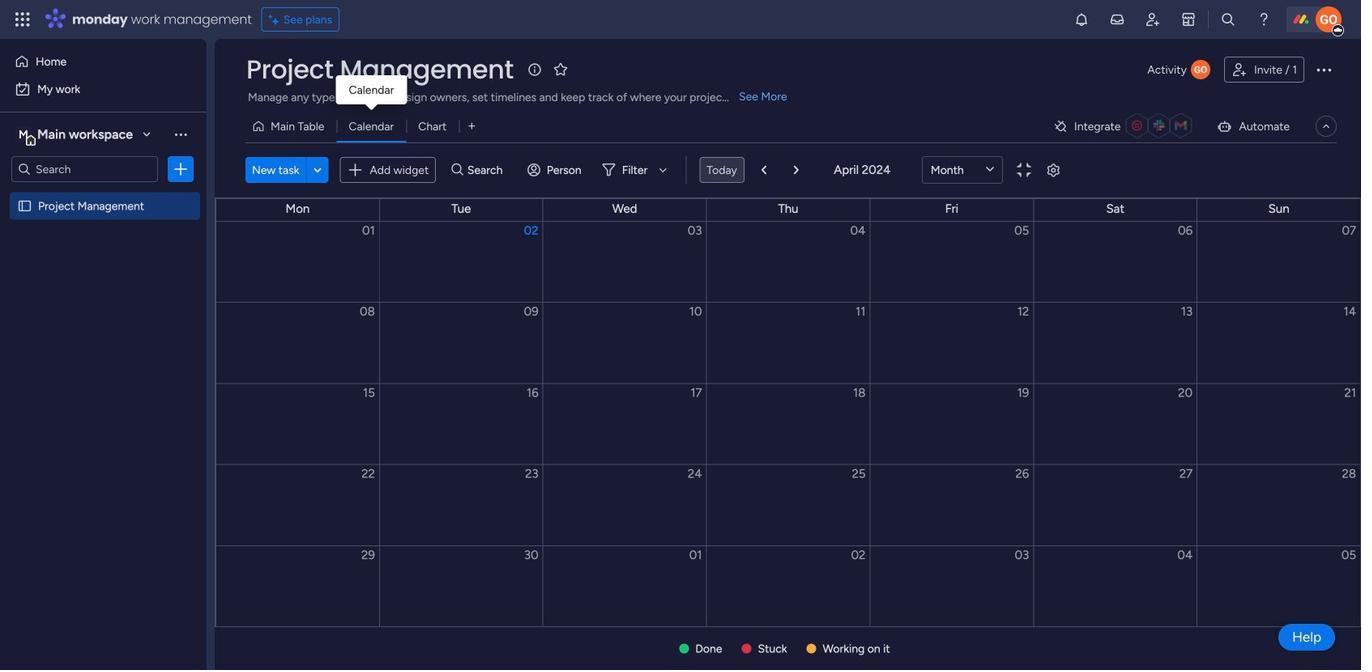 Task type: locate. For each thing, give the bounding box(es) containing it.
1 vertical spatial option
[[10, 76, 197, 102]]

arrow down image
[[653, 160, 673, 180]]

options image down gary orlando icon
[[1314, 60, 1334, 79]]

show board description image
[[525, 62, 544, 78]]

workspace image
[[15, 126, 32, 143]]

monday marketplace image
[[1181, 11, 1197, 28]]

search everything image
[[1220, 11, 1237, 28]]

1 horizontal spatial options image
[[1314, 60, 1334, 79]]

board activity image
[[1191, 60, 1211, 79]]

list arrow image
[[762, 165, 766, 175], [794, 165, 799, 175]]

options image down workspace options 'image'
[[173, 161, 189, 177]]

list box
[[0, 189, 207, 439]]

2 list arrow image from the left
[[794, 165, 799, 175]]

collapse board header image
[[1320, 120, 1333, 133]]

2 vertical spatial option
[[0, 192, 207, 195]]

notifications image
[[1074, 11, 1090, 28]]

gary orlando image
[[1316, 6, 1342, 32]]

0 horizontal spatial list arrow image
[[762, 165, 766, 175]]

0 vertical spatial options image
[[1314, 60, 1334, 79]]

option
[[10, 49, 197, 75], [10, 76, 197, 102], [0, 192, 207, 195]]

Search in workspace field
[[34, 160, 135, 179]]

1 list arrow image from the left
[[762, 165, 766, 175]]

None field
[[242, 53, 518, 87]]

1 vertical spatial options image
[[173, 161, 189, 177]]

0 horizontal spatial options image
[[173, 161, 189, 177]]

options image
[[1314, 60, 1334, 79], [173, 161, 189, 177]]

1 horizontal spatial list arrow image
[[794, 165, 799, 175]]



Task type: describe. For each thing, give the bounding box(es) containing it.
public board image
[[17, 199, 32, 214]]

add view image
[[469, 121, 475, 132]]

0 vertical spatial option
[[10, 49, 197, 75]]

v2 search image
[[452, 161, 463, 179]]

see plans image
[[269, 10, 283, 29]]

add to favorites image
[[553, 61, 569, 77]]

help image
[[1256, 11, 1272, 28]]

workspace selection element
[[15, 125, 135, 146]]

update feed image
[[1109, 11, 1126, 28]]

select product image
[[15, 11, 31, 28]]

workspace options image
[[173, 126, 189, 142]]

invite members image
[[1145, 11, 1161, 28]]

Search field
[[463, 159, 512, 182]]

angle down image
[[314, 164, 321, 176]]



Task type: vqa. For each thing, say whether or not it's contained in the screenshot.
1 image
no



